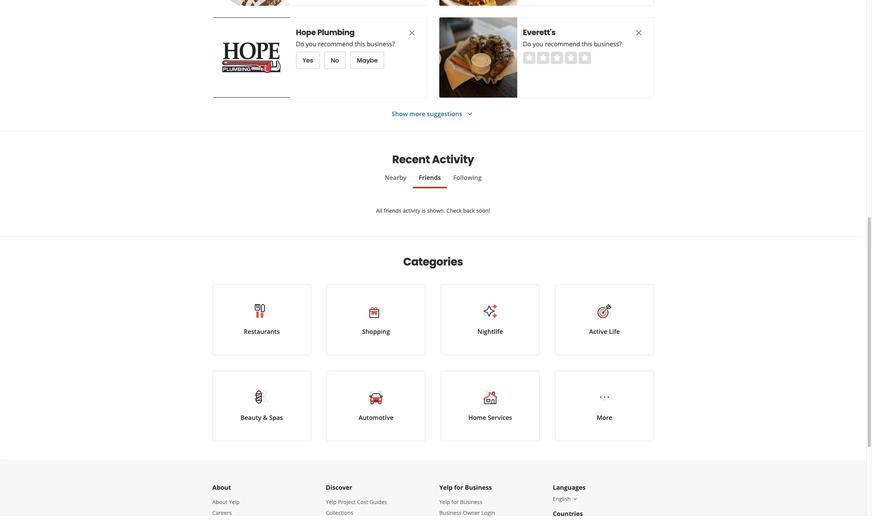 Task type: locate. For each thing, give the bounding box(es) containing it.
do you recommend this business? for hope plumbing
[[296, 40, 395, 48]]

do you recommend this business? down the everett's link
[[523, 40, 622, 48]]

more
[[597, 413, 612, 422]]

0 horizontal spatial recommend
[[318, 40, 353, 48]]

0 horizontal spatial you
[[306, 40, 317, 48]]

business? down the everett's link
[[594, 40, 622, 48]]

following
[[453, 173, 482, 182]]

None radio
[[565, 52, 577, 64], [579, 52, 591, 64], [565, 52, 577, 64], [579, 52, 591, 64]]

recommend down plumbing on the left
[[318, 40, 353, 48]]

2 this from the left
[[582, 40, 592, 48]]

1 vertical spatial yelp for business
[[439, 498, 482, 506]]

do you recommend this business?
[[296, 40, 395, 48], [523, 40, 622, 48]]

more
[[409, 109, 425, 118]]

2 about from the top
[[212, 498, 228, 506]]

0 vertical spatial for
[[454, 483, 463, 492]]

discover
[[326, 483, 352, 492]]

2 do from the left
[[523, 40, 531, 48]]

do down everett's
[[523, 40, 531, 48]]

friends
[[419, 173, 441, 182]]

yelp project cost guides
[[326, 498, 387, 506]]

0 vertical spatial about
[[212, 483, 231, 492]]

about for about yelp
[[212, 498, 228, 506]]

1 do you recommend this business? from the left
[[296, 40, 395, 48]]

shown.
[[427, 207, 445, 214]]

this down the everett's link
[[582, 40, 592, 48]]

restaurants link
[[212, 285, 311, 355]]

friends
[[384, 207, 401, 214]]

soon!
[[476, 207, 490, 214]]

photo of hope plumbing image
[[212, 17, 290, 98]]

this up maybe
[[355, 40, 365, 48]]

active life
[[589, 327, 620, 336]]

2 recommend from the left
[[545, 40, 580, 48]]

0 vertical spatial yelp for business
[[439, 483, 492, 492]]

you down hope
[[306, 40, 317, 48]]

1 vertical spatial business
[[460, 498, 482, 506]]

restaurants
[[244, 327, 280, 336]]

2 business? from the left
[[594, 40, 622, 48]]

0 horizontal spatial business?
[[367, 40, 395, 48]]

yelp for business
[[439, 483, 492, 492], [439, 498, 482, 506]]

business? up maybe button at the left top of page
[[367, 40, 395, 48]]

this
[[355, 40, 365, 48], [582, 40, 592, 48]]

1 horizontal spatial this
[[582, 40, 592, 48]]

all friends activity is shown. check back soon!
[[376, 207, 490, 214]]

1 horizontal spatial recommend
[[545, 40, 580, 48]]

this for everett's
[[582, 40, 592, 48]]

recommend down the everett's link
[[545, 40, 580, 48]]

you
[[306, 40, 317, 48], [533, 40, 544, 48]]

english
[[553, 495, 571, 503]]

yes button
[[296, 52, 320, 69]]

(no rating) image
[[523, 52, 591, 64]]

do
[[296, 40, 304, 48], [523, 40, 531, 48]]

0 horizontal spatial do you recommend this business?
[[296, 40, 395, 48]]

1 about from the top
[[212, 483, 231, 492]]

yelp
[[439, 483, 453, 492], [229, 498, 240, 506], [326, 498, 337, 506], [439, 498, 450, 506]]

2 you from the left
[[533, 40, 544, 48]]

no button
[[324, 52, 346, 69]]

yelp project cost guides link
[[326, 498, 387, 506]]

home services link
[[441, 371, 540, 441]]

photo of everett's image
[[439, 17, 517, 98]]

about for about
[[212, 483, 231, 492]]

None radio
[[523, 52, 535, 64], [537, 52, 549, 64], [551, 52, 563, 64], [523, 52, 535, 64], [537, 52, 549, 64], [551, 52, 563, 64]]

1 you from the left
[[306, 40, 317, 48]]

cost
[[357, 498, 368, 506]]

about
[[212, 483, 231, 492], [212, 498, 228, 506]]

1 horizontal spatial do
[[523, 40, 531, 48]]

business? for everett's
[[594, 40, 622, 48]]

active life link
[[555, 285, 654, 355]]

beauty & spas
[[240, 413, 283, 422]]

category navigation section navigation
[[205, 237, 662, 460]]

you down everett's
[[533, 40, 544, 48]]

languages
[[553, 483, 586, 492]]

home
[[468, 413, 486, 422]]

yes
[[303, 56, 313, 65]]

rating element
[[523, 52, 591, 64]]

about yelp
[[212, 498, 240, 506]]

do for everett's
[[523, 40, 531, 48]]

2 do you recommend this business? from the left
[[523, 40, 622, 48]]

1 horizontal spatial business?
[[594, 40, 622, 48]]

business? for hope plumbing
[[367, 40, 395, 48]]

this for hope plumbing
[[355, 40, 365, 48]]

0 horizontal spatial this
[[355, 40, 365, 48]]

1 vertical spatial for
[[451, 498, 459, 506]]

1 do from the left
[[296, 40, 304, 48]]

business?
[[367, 40, 395, 48], [594, 40, 622, 48]]

all
[[376, 207, 382, 214]]

you for hope plumbing
[[306, 40, 317, 48]]

business
[[465, 483, 492, 492], [460, 498, 482, 506]]

dismiss card image
[[407, 28, 417, 37]]

for
[[454, 483, 463, 492], [451, 498, 459, 506]]

1 recommend from the left
[[318, 40, 353, 48]]

0 vertical spatial business
[[465, 483, 492, 492]]

16 chevron down v2 image
[[572, 496, 578, 502]]

do down hope
[[296, 40, 304, 48]]

suggestions
[[427, 109, 462, 118]]

do you recommend this business? down hope plumbing link at the left top of page
[[296, 40, 395, 48]]

1 vertical spatial about
[[212, 498, 228, 506]]

activity
[[432, 152, 474, 167]]

tab list
[[212, 173, 654, 188]]

1 business? from the left
[[367, 40, 395, 48]]

photo of carmelina's image
[[439, 0, 517, 6]]

spas
[[269, 413, 283, 422]]

1 this from the left
[[355, 40, 365, 48]]

everett's
[[523, 27, 556, 38]]

recommend
[[318, 40, 353, 48], [545, 40, 580, 48]]

0 horizontal spatial do
[[296, 40, 304, 48]]

1 horizontal spatial you
[[533, 40, 544, 48]]

yelp for business link
[[439, 498, 482, 506]]

2 yelp for business from the top
[[439, 498, 482, 506]]

1 horizontal spatial do you recommend this business?
[[523, 40, 622, 48]]



Task type: vqa. For each thing, say whether or not it's contained in the screenshot.


Task type: describe. For each thing, give the bounding box(es) containing it.
shopping
[[362, 327, 390, 336]]

recent
[[392, 152, 430, 167]]

plumbing
[[318, 27, 355, 38]]

guides
[[370, 498, 387, 506]]

explore recent activity section section
[[212, 131, 654, 236]]

is
[[422, 207, 426, 214]]

maybe
[[357, 56, 378, 65]]

english button
[[553, 495, 578, 503]]

about yelp link
[[212, 498, 240, 506]]

hope plumbing link
[[296, 27, 393, 38]]

tab list containing nearby
[[212, 173, 654, 188]]

services
[[488, 413, 512, 422]]

beauty & spas link
[[212, 371, 311, 441]]

show more suggestions
[[392, 109, 462, 118]]

nearby
[[385, 173, 406, 182]]

24 chevron down v2 image
[[465, 109, 475, 119]]

recommend for hope plumbing
[[318, 40, 353, 48]]

back
[[463, 207, 475, 214]]

everett's link
[[523, 27, 620, 38]]

categories
[[403, 254, 463, 269]]

hope plumbing
[[296, 27, 355, 38]]

check
[[447, 207, 462, 214]]

nightlife link
[[441, 285, 540, 355]]

show
[[392, 109, 408, 118]]

maybe button
[[350, 52, 384, 69]]

show more suggestions button
[[392, 109, 475, 119]]

home services
[[468, 413, 512, 422]]

dismiss card image
[[634, 28, 644, 37]]

do you recommend this business? for everett's
[[523, 40, 622, 48]]

&
[[263, 413, 268, 422]]

active
[[589, 327, 607, 336]]

hope
[[296, 27, 316, 38]]

shopping link
[[327, 285, 425, 355]]

photo of allsups image
[[212, 0, 290, 6]]

beauty
[[240, 413, 261, 422]]

more link
[[555, 371, 654, 441]]

recommend for everett's
[[545, 40, 580, 48]]

life
[[609, 327, 620, 336]]

nightlife
[[477, 327, 503, 336]]

you for everett's
[[533, 40, 544, 48]]

automotive
[[359, 413, 393, 422]]

no
[[331, 56, 339, 65]]

activity
[[403, 207, 420, 214]]

do for hope plumbing
[[296, 40, 304, 48]]

project
[[338, 498, 356, 506]]

1 yelp for business from the top
[[439, 483, 492, 492]]

recent activity
[[392, 152, 474, 167]]

automotive link
[[327, 371, 425, 441]]



